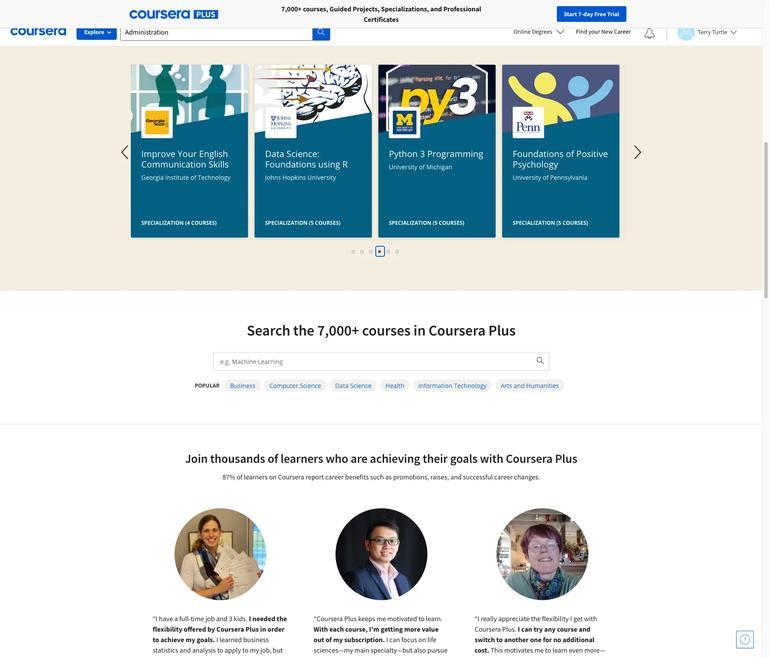 Task type: vqa. For each thing, say whether or not it's contained in the screenshot.


Task type: describe. For each thing, give the bounding box(es) containing it.
learn.
[[426, 614, 442, 623]]

needed
[[252, 614, 275, 623]]

courses) for r
[[315, 219, 340, 227]]

3 inside 'python 3 programming university of michigan'
[[420, 148, 425, 160]]

0 vertical spatial learners
[[281, 451, 323, 466]]

hopkins
[[282, 173, 306, 182]]

courses) for university
[[563, 219, 588, 227]]

data for science
[[335, 381, 349, 390]]

courses,
[[303, 4, 328, 13]]

arts
[[501, 381, 512, 390]]

2
[[361, 247, 364, 256]]

Search the 7,000+ courses in Coursera Plus text field
[[214, 353, 531, 370]]

0 horizontal spatial can
[[322, 21, 351, 46]]

python 3 programming. university of michigan. specialization (5 courses) element
[[378, 65, 496, 306]]

explore button
[[77, 24, 117, 40]]

find your new career link
[[572, 26, 635, 37]]

computer
[[269, 381, 298, 390]]

science for computer science
[[300, 381, 321, 390]]

data science: foundations using r. johns hopkins university. specialization (5 courses) element
[[254, 65, 372, 306]]

(5 for of
[[433, 219, 437, 227]]

motivated inside coursera plus keeps me motivated to learn. with each course, i'm getting more value out of my subscription.
[[387, 614, 417, 623]]

job,
[[260, 646, 271, 655]]

i for the
[[249, 614, 251, 623]]

and right job in the bottom of the page
[[216, 614, 227, 623]]

technology inside button
[[454, 381, 487, 390]]

next slide image
[[627, 142, 648, 163]]

universities
[[140, 4, 175, 13]]

foundations inside data science: foundations using r johns hopkins university
[[265, 158, 316, 170]]

projects,
[[353, 4, 380, 13]]

free
[[594, 10, 606, 18]]

6
[[396, 247, 399, 256]]

the inside i needed the flexibility offered by coursera plus in order to achieve my goals.
[[277, 614, 287, 623]]

3 inside button
[[370, 247, 373, 256]]

goals
[[450, 451, 478, 466]]

i have a full-time job and 3 kids.
[[155, 614, 249, 623]]

start 7-day free trial button
[[557, 6, 626, 22]]

day
[[583, 10, 593, 18]]

learned
[[219, 635, 242, 644]]

coursera inside i learned business statistics and analysis to apply to my job, but my coursera plus subscription motivated
[[163, 656, 189, 657]]

one
[[530, 635, 541, 644]]

another
[[504, 635, 529, 644]]

communication
[[141, 158, 206, 170]]

specialty—but
[[371, 646, 412, 655]]

for
[[543, 635, 552, 644]]

python 3 programming university of michigan
[[389, 148, 483, 171]]

data science button
[[330, 379, 377, 392]]

to right apply
[[242, 646, 248, 655]]

87% of learners on coursera report career benefits such as promotions, raises, and successful career changes.
[[223, 473, 540, 481]]

of inside improve your english communication skills georgia institute of technology
[[190, 173, 196, 182]]

time
[[190, 614, 204, 623]]

thousands
[[210, 451, 265, 466]]

of right 87%
[[237, 473, 243, 481]]

specialization (5 courses) for using
[[265, 219, 340, 227]]

(5 for university
[[556, 219, 561, 227]]

certificates
[[364, 15, 399, 24]]

achieving
[[370, 451, 420, 466]]

cost.
[[475, 646, 489, 655]]

coursera inside i needed the flexibility offered by coursera plus in order to achieve my goals.
[[216, 625, 244, 634]]

subscription
[[204, 656, 241, 657]]

can for i can try any course and switch to another one for no additional cost.
[[521, 625, 532, 634]]

what
[[242, 21, 283, 46]]

interests
[[331, 656, 356, 657]]

raises,
[[431, 473, 449, 481]]

each
[[329, 625, 344, 634]]

additional
[[563, 635, 594, 644]]

find
[[576, 28, 587, 35]]

4
[[378, 247, 382, 256]]

and right raises,
[[451, 473, 462, 481]]

2 career from the left
[[494, 473, 513, 481]]

main
[[354, 646, 369, 655]]

science:
[[286, 148, 319, 160]]

python
[[389, 148, 418, 160]]

1 vertical spatial with
[[480, 451, 504, 466]]

data for science:
[[265, 148, 284, 160]]

1
[[352, 247, 356, 256]]

foundations of positive psychology . university of pennsylvania. specialization (5 courses) element
[[502, 65, 619, 306]]

humanities
[[526, 381, 559, 390]]

of inside coursera plus keeps me motivated to learn. with each course, i'm getting more value out of my subscription.
[[325, 635, 332, 644]]

banner navigation
[[7, 0, 246, 24]]

5 button
[[384, 246, 393, 256]]

1 horizontal spatial 7,000+
[[317, 321, 359, 340]]

previous slide image
[[115, 142, 136, 163]]

search
[[247, 321, 290, 340]]

positive
[[576, 148, 608, 160]]

promotions,
[[393, 473, 429, 481]]

coursera image
[[11, 25, 66, 39]]

and inside i can focus on life sciences—my main specialty—but also pursue other interests like society and religion. i c
[[391, 656, 402, 657]]

offered
[[184, 625, 206, 634]]

specialization for communication
[[141, 219, 184, 227]]

plus inside coursera plus keeps me motivated to learn. with each course, i'm getting more value out of my subscription.
[[344, 614, 357, 623]]

search the 7,000+ courses in coursera plus
[[247, 321, 516, 340]]

life
[[427, 635, 436, 644]]

to inside coursera plus keeps me motivated to learn. with each course, i'm getting more value out of my subscription.
[[418, 614, 424, 623]]

analysis
[[192, 646, 216, 655]]

start 7-day free trial
[[564, 10, 619, 18]]

online
[[514, 28, 531, 35]]

coursera plus keeps me motivated to learn. with each course, i'm getting more value out of my subscription.
[[313, 614, 442, 644]]

value
[[422, 625, 439, 634]]

out
[[313, 635, 324, 644]]

such
[[370, 473, 384, 481]]

job
[[205, 614, 215, 623]]

specialization for using
[[265, 219, 307, 227]]

of down psychology
[[543, 173, 548, 182]]

using
[[318, 158, 340, 170]]

successful
[[463, 473, 493, 481]]

me
[[376, 614, 386, 623]]

no
[[553, 635, 561, 644]]

keeps
[[358, 614, 375, 623]]

list containing 1
[[135, 246, 616, 256]]

as
[[385, 473, 392, 481]]

1 horizontal spatial the
[[293, 321, 314, 340]]

institute
[[165, 173, 189, 182]]

your
[[589, 28, 600, 35]]

computer science button
[[264, 379, 326, 392]]

to inside i can try any course and switch to another one for no additional cost.
[[496, 635, 503, 644]]

achieve
[[160, 635, 184, 644]]

online degrees button
[[507, 22, 572, 41]]

are
[[351, 451, 368, 466]]

r
[[342, 158, 348, 170]]

coursera inside coursera plus keeps me motivated to learn. with each course, i'm getting more value out of my subscription.
[[316, 614, 343, 623]]

see what you can learn with coursera plus
[[208, 21, 554, 46]]

but
[[273, 646, 283, 655]]

specialization for psychology
[[513, 219, 555, 227]]

like
[[357, 656, 368, 657]]

university inside foundations of positive psychology university of pennsylvania
[[513, 173, 541, 182]]

also
[[414, 646, 426, 655]]

terry turtle
[[698, 28, 727, 36]]

order
[[267, 625, 284, 634]]

for for universities
[[129, 4, 139, 13]]

benefits
[[345, 473, 369, 481]]



Task type: locate. For each thing, give the bounding box(es) containing it.
3 left the 'kids.'
[[229, 614, 232, 623]]

on
[[269, 473, 277, 481], [418, 635, 426, 644]]

2 vertical spatial can
[[389, 635, 400, 644]]

data science
[[335, 381, 372, 390]]

career down who
[[325, 473, 344, 481]]

0 vertical spatial with
[[401, 21, 438, 46]]

and left professional
[[430, 4, 442, 13]]

What do you want to learn? text field
[[120, 23, 313, 40]]

course,
[[345, 625, 368, 634]]

0 horizontal spatial the
[[277, 614, 287, 623]]

and down specialty—but
[[391, 656, 402, 657]]

3 courses) from the left
[[439, 219, 464, 227]]

1 horizontal spatial 3
[[370, 247, 373, 256]]

1 horizontal spatial motivated
[[387, 614, 417, 623]]

courses) for of
[[439, 219, 464, 227]]

and inside button
[[514, 381, 525, 390]]

2 specialization from the left
[[265, 219, 307, 227]]

1 horizontal spatial data
[[335, 381, 349, 390]]

specialization for university
[[389, 219, 431, 227]]

1 horizontal spatial foundations
[[513, 148, 563, 160]]

and up additional
[[579, 625, 590, 634]]

to up subscription
[[217, 646, 223, 655]]

specialization (5 courses) for university
[[389, 219, 464, 227]]

0 vertical spatial technology
[[198, 173, 230, 182]]

learner image inés k. image
[[496, 508, 588, 600]]

to
[[418, 614, 424, 623], [152, 635, 159, 644], [496, 635, 503, 644], [217, 646, 223, 655], [242, 646, 248, 655]]

for left governments
[[189, 4, 198, 13]]

1 (5 from the left
[[309, 219, 314, 227]]

foundations inside foundations of positive psychology university of pennsylvania
[[513, 148, 563, 160]]

my inside coursera plus keeps me motivated to learn. with each course, i'm getting more value out of my subscription.
[[333, 635, 343, 644]]

foundations of positive psychology university of pennsylvania
[[513, 148, 608, 182]]

0 horizontal spatial (5
[[309, 219, 314, 227]]

join thousands of learners who are achieving their goals with coursera plus
[[185, 451, 577, 466]]

to up statistics at the left bottom of page
[[152, 635, 159, 644]]

sciences—my
[[313, 646, 353, 655]]

1 horizontal spatial career
[[494, 473, 513, 481]]

7,000+ inside "7,000+ courses, guided projects, specializations, and professional certificates"
[[281, 4, 302, 13]]

1 for from the left
[[129, 4, 139, 13]]

3 specialization from the left
[[389, 219, 431, 227]]

None search field
[[120, 23, 330, 40]]

science for data science
[[350, 381, 372, 390]]

1 vertical spatial learners
[[244, 473, 268, 481]]

specializations,
[[381, 4, 429, 13]]

i inside i needed the flexibility offered by coursera plus in order to achieve my goals.
[[249, 614, 251, 623]]

and inside i learned business statistics and analysis to apply to my job, but my coursera plus subscription motivated
[[179, 646, 191, 655]]

1 horizontal spatial specialization (5 courses)
[[389, 219, 464, 227]]

0 horizontal spatial 3
[[229, 614, 232, 623]]

i inside i learned business statistics and analysis to apply to my job, but my coursera plus subscription motivated
[[216, 635, 218, 644]]

list
[[135, 246, 616, 256]]

1 horizontal spatial science
[[350, 381, 372, 390]]

other
[[313, 656, 329, 657]]

statistics
[[152, 646, 178, 655]]

0 horizontal spatial learners
[[244, 473, 268, 481]]

science down search the 7,000+ courses in coursera plus text field
[[350, 381, 372, 390]]

can down guided
[[322, 21, 351, 46]]

motivated
[[387, 614, 417, 623], [242, 656, 272, 657]]

and inside i can try any course and switch to another one for no additional cost.
[[579, 625, 590, 634]]

2 specialization (5 courses) from the left
[[389, 219, 464, 227]]

1 vertical spatial on
[[418, 635, 426, 644]]

i for business
[[216, 635, 218, 644]]

information technology
[[418, 381, 487, 390]]

have
[[159, 614, 173, 623]]

1 horizontal spatial technology
[[454, 381, 487, 390]]

on left life
[[418, 635, 426, 644]]

0 horizontal spatial for
[[129, 4, 139, 13]]

0 horizontal spatial foundations
[[265, 158, 316, 170]]

i left have
[[155, 614, 157, 623]]

i up specialty—but
[[386, 635, 388, 644]]

i down pursue
[[429, 656, 431, 657]]

motivated down job,
[[242, 656, 272, 657]]

2 horizontal spatial can
[[521, 625, 532, 634]]

0 horizontal spatial motivated
[[242, 656, 272, 657]]

plus inside i learned business statistics and analysis to apply to my job, but my coursera plus subscription motivated
[[191, 656, 203, 657]]

1 horizontal spatial in
[[414, 321, 426, 340]]

learners up report
[[281, 451, 323, 466]]

plus
[[519, 21, 554, 46], [489, 321, 516, 340], [555, 451, 577, 466], [344, 614, 357, 623], [245, 625, 259, 634], [191, 656, 203, 657]]

of
[[566, 148, 574, 160], [419, 163, 425, 171], [190, 173, 196, 182], [543, 173, 548, 182], [268, 451, 278, 466], [237, 473, 243, 481], [325, 635, 332, 644]]

2 (5 from the left
[[433, 219, 437, 227]]

more
[[404, 625, 420, 634]]

for for governments
[[189, 4, 198, 13]]

the right search
[[293, 321, 314, 340]]

1 horizontal spatial can
[[389, 635, 400, 644]]

learners down the thousands
[[244, 473, 268, 481]]

information technology button
[[413, 379, 492, 392]]

i right goals.
[[216, 635, 218, 644]]

0 vertical spatial in
[[414, 321, 426, 340]]

of right the thousands
[[268, 451, 278, 466]]

i up the another
[[518, 625, 520, 634]]

and right arts
[[514, 381, 525, 390]]

foundations up 'hopkins'
[[265, 158, 316, 170]]

the up order
[[277, 614, 287, 623]]

3 button
[[367, 246, 376, 256]]

degrees
[[532, 28, 552, 35]]

in right courses
[[414, 321, 426, 340]]

0 vertical spatial the
[[293, 321, 314, 340]]

technology
[[198, 173, 230, 182], [454, 381, 487, 390]]

improve your english communication skills. georgia institute of technology. specialization (4 courses) element
[[131, 65, 248, 306]]

7,000+ courses, guided projects, specializations, and professional certificates
[[281, 4, 481, 24]]

religion.
[[404, 656, 428, 657]]

i'm
[[369, 625, 379, 634]]

1 horizontal spatial university
[[389, 163, 417, 171]]

0 horizontal spatial in
[[260, 625, 266, 634]]

to right switch
[[496, 635, 503, 644]]

(5 for r
[[309, 219, 314, 227]]

to inside i needed the flexibility offered by coursera plus in order to achieve my goals.
[[152, 635, 159, 644]]

science right "computer"
[[300, 381, 321, 390]]

0 vertical spatial can
[[322, 21, 351, 46]]

getting
[[381, 625, 403, 634]]

2 science from the left
[[350, 381, 372, 390]]

1 career from the left
[[325, 473, 344, 481]]

87%
[[223, 473, 235, 481]]

my down each
[[333, 635, 343, 644]]

i for try
[[518, 625, 520, 634]]

0 vertical spatial data
[[265, 148, 284, 160]]

my inside i needed the flexibility offered by coursera plus in order to achieve my goals.
[[185, 635, 195, 644]]

english
[[199, 148, 228, 160]]

health button
[[380, 379, 410, 392]]

university inside data science: foundations using r johns hopkins university
[[307, 173, 336, 182]]

7-
[[578, 10, 583, 18]]

0 horizontal spatial data
[[265, 148, 284, 160]]

3 specialization (5 courses) from the left
[[513, 219, 588, 227]]

1 horizontal spatial with
[[480, 451, 504, 466]]

and inside "7,000+ courses, guided projects, specializations, and professional certificates"
[[430, 4, 442, 13]]

data
[[265, 148, 284, 160], [335, 381, 349, 390]]

can down getting
[[389, 635, 400, 644]]

5
[[387, 247, 391, 256]]

and down achieve
[[179, 646, 191, 655]]

1 horizontal spatial (5
[[433, 219, 437, 227]]

and
[[430, 4, 442, 13], [514, 381, 525, 390], [451, 473, 462, 481], [216, 614, 227, 623], [579, 625, 590, 634], [179, 646, 191, 655], [391, 656, 402, 657]]

flexibility
[[152, 625, 182, 634]]

courses
[[362, 321, 411, 340]]

0 vertical spatial on
[[269, 473, 277, 481]]

trial
[[607, 10, 619, 18]]

my down business
[[250, 646, 259, 655]]

1 specialization from the left
[[141, 219, 184, 227]]

7,000+
[[281, 4, 302, 13], [317, 321, 359, 340]]

3 left 4 button at the top of the page
[[370, 247, 373, 256]]

1 vertical spatial can
[[521, 625, 532, 634]]

on inside i can focus on life sciences—my main specialty—but also pursue other interests like society and religion. i c
[[418, 635, 426, 644]]

their
[[423, 451, 448, 466]]

0 horizontal spatial specialization (5 courses)
[[265, 219, 340, 227]]

2 horizontal spatial university
[[513, 173, 541, 182]]

i learned business statistics and analysis to apply to my job, but my coursera plus subscription motivated 
[[152, 635, 283, 657]]

i right the 'kids.'
[[249, 614, 251, 623]]

data up johns
[[265, 148, 284, 160]]

foundations up pennsylvania
[[513, 148, 563, 160]]

0 vertical spatial 7,000+
[[281, 4, 302, 13]]

can left try
[[521, 625, 532, 634]]

specialization (5 courses) for psychology
[[513, 219, 588, 227]]

pursue
[[427, 646, 447, 655]]

4 courses) from the left
[[563, 219, 588, 227]]

learner image abigail p. image
[[174, 508, 266, 600]]

1 vertical spatial 7,000+
[[317, 321, 359, 340]]

for left universities
[[129, 4, 139, 13]]

2 vertical spatial 3
[[229, 614, 232, 623]]

apply
[[224, 646, 241, 655]]

any
[[544, 625, 555, 634]]

motivated up more
[[387, 614, 417, 623]]

my down statistics at the left bottom of page
[[152, 656, 162, 657]]

data science: foundations using r johns hopkins university
[[265, 148, 348, 182]]

information
[[418, 381, 452, 390]]

2 for from the left
[[189, 4, 198, 13]]

science
[[300, 381, 321, 390], [350, 381, 372, 390]]

technology down skills
[[198, 173, 230, 182]]

learner image shi jie f. image
[[335, 508, 427, 600]]

3 (5 from the left
[[556, 219, 561, 227]]

0 vertical spatial 3
[[420, 148, 425, 160]]

4 specialization from the left
[[513, 219, 555, 227]]

can inside i can try any course and switch to another one for no additional cost.
[[521, 625, 532, 634]]

0 vertical spatial motivated
[[387, 614, 417, 623]]

on for coursera
[[269, 473, 277, 481]]

can for i can focus on life sciences—my main specialty—but also pursue other interests like society and religion. i c
[[389, 635, 400, 644]]

courses) for skills
[[191, 219, 217, 227]]

the
[[293, 321, 314, 340], [277, 614, 287, 623]]

goals.
[[196, 635, 215, 644]]

of left positive
[[566, 148, 574, 160]]

new
[[601, 28, 613, 35]]

on for life
[[418, 635, 426, 644]]

1 vertical spatial motivated
[[242, 656, 272, 657]]

2 horizontal spatial 3
[[420, 148, 425, 160]]

university down python
[[389, 163, 417, 171]]

2 horizontal spatial specialization (5 courses)
[[513, 219, 588, 227]]

i can focus on life sciences—my main specialty—but also pursue other interests like society and religion. i c
[[313, 635, 447, 657]]

turtle
[[712, 28, 727, 36]]

technology right information
[[454, 381, 487, 390]]

start
[[564, 10, 577, 18]]

improve your english communication skills georgia institute of technology
[[141, 148, 230, 182]]

1 vertical spatial technology
[[454, 381, 487, 390]]

university
[[389, 163, 417, 171], [307, 173, 336, 182], [513, 173, 541, 182]]

university down using
[[307, 173, 336, 182]]

i for a
[[155, 614, 157, 623]]

1 courses) from the left
[[191, 219, 217, 227]]

for universities
[[129, 4, 175, 13]]

data down search the 7,000+ courses in coursera plus text field
[[335, 381, 349, 390]]

foundations
[[513, 148, 563, 160], [265, 158, 316, 170]]

for
[[129, 4, 139, 13], [189, 4, 198, 13]]

0 horizontal spatial science
[[300, 381, 321, 390]]

0 horizontal spatial 7,000+
[[281, 4, 302, 13]]

career left changes. at the right bottom
[[494, 473, 513, 481]]

technology inside improve your english communication skills georgia institute of technology
[[198, 173, 230, 182]]

show notifications image
[[644, 28, 655, 39]]

in inside i needed the flexibility offered by coursera plus in order to achieve my goals.
[[260, 625, 266, 634]]

3 right python
[[420, 148, 425, 160]]

1 vertical spatial the
[[277, 614, 287, 623]]

with down "specializations,"
[[401, 21, 438, 46]]

data inside button
[[335, 381, 349, 390]]

with
[[401, 21, 438, 46], [480, 451, 504, 466]]

2 horizontal spatial (5
[[556, 219, 561, 227]]

1 horizontal spatial learners
[[281, 451, 323, 466]]

1 vertical spatial data
[[335, 381, 349, 390]]

in down needed
[[260, 625, 266, 634]]

plus inside i needed the flexibility offered by coursera plus in order to achieve my goals.
[[245, 625, 259, 634]]

courses)
[[191, 219, 217, 227], [315, 219, 340, 227], [439, 219, 464, 227], [563, 219, 588, 227]]

0 horizontal spatial technology
[[198, 173, 230, 182]]

0 horizontal spatial career
[[325, 473, 344, 481]]

of inside 'python 3 programming university of michigan'
[[419, 163, 425, 171]]

of right institute
[[190, 173, 196, 182]]

0 horizontal spatial with
[[401, 21, 438, 46]]

1 vertical spatial 3
[[370, 247, 373, 256]]

of left michigan
[[419, 163, 425, 171]]

data inside data science: foundations using r johns hopkins university
[[265, 148, 284, 160]]

professional
[[443, 4, 481, 13]]

my down offered at the left bottom
[[185, 635, 195, 644]]

university inside 'python 3 programming university of michigan'
[[389, 163, 417, 171]]

motivated inside i learned business statistics and analysis to apply to my job, but my coursera plus subscription motivated
[[242, 656, 272, 657]]

i inside i can try any course and switch to another one for no additional cost.
[[518, 625, 520, 634]]

kids.
[[234, 614, 247, 623]]

to left learn.
[[418, 614, 424, 623]]

(5
[[309, 219, 314, 227], [433, 219, 437, 227], [556, 219, 561, 227]]

guided
[[330, 4, 351, 13]]

university down psychology
[[513, 173, 541, 182]]

1 science from the left
[[300, 381, 321, 390]]

1 horizontal spatial for
[[189, 4, 198, 13]]

coursera plus image
[[129, 10, 218, 19]]

with up "successful"
[[480, 451, 504, 466]]

online degrees
[[514, 28, 552, 35]]

can inside i can focus on life sciences—my main specialty—but also pursue other interests like society and religion. i c
[[389, 635, 400, 644]]

0 horizontal spatial on
[[269, 473, 277, 481]]

help center image
[[740, 634, 750, 645]]

1 horizontal spatial on
[[418, 635, 426, 644]]

1 specialization (5 courses) from the left
[[265, 219, 340, 227]]

on left report
[[269, 473, 277, 481]]

1 vertical spatial in
[[260, 625, 266, 634]]

of right out
[[325, 635, 332, 644]]

society
[[369, 656, 390, 657]]

2 courses) from the left
[[315, 219, 340, 227]]

terry
[[698, 28, 711, 36]]

johns
[[265, 173, 281, 182]]

focus
[[401, 635, 417, 644]]

i for focus
[[386, 635, 388, 644]]

0 horizontal spatial university
[[307, 173, 336, 182]]



